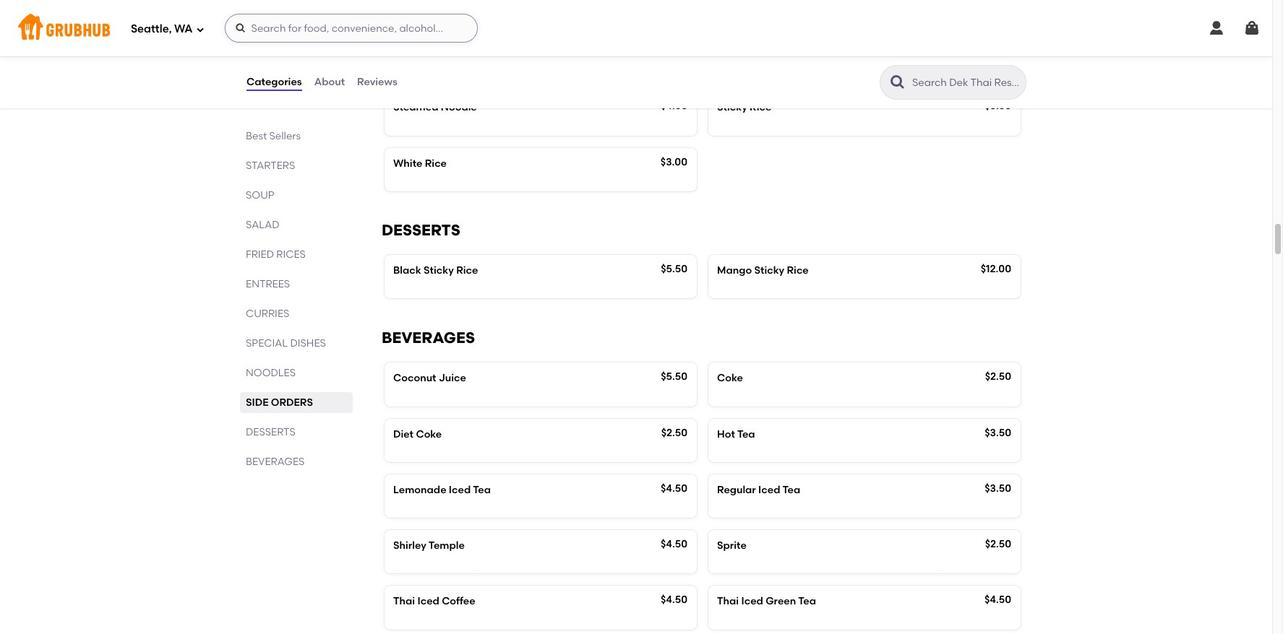 Task type: vqa. For each thing, say whether or not it's contained in the screenshot.
43 results for "crepes"
no



Task type: locate. For each thing, give the bounding box(es) containing it.
0 horizontal spatial svg image
[[1208, 20, 1226, 37]]

black
[[393, 265, 421, 277]]

desserts
[[382, 221, 461, 239], [246, 427, 296, 439]]

steamed
[[717, 46, 762, 58], [393, 102, 438, 114]]

iced left coffee on the bottom of page
[[418, 596, 439, 608]]

best sellers
[[246, 130, 301, 142]]

iced right 'lemonade'
[[449, 484, 471, 497]]

beverages down desserts tab
[[246, 456, 305, 469]]

coke right diet
[[416, 428, 442, 441]]

iced right regular
[[759, 484, 780, 497]]

desserts up black
[[382, 221, 461, 239]]

rices
[[276, 249, 306, 261]]

1 thai from the left
[[393, 596, 415, 608]]

thai left coffee on the bottom of page
[[393, 596, 415, 608]]

$12.00
[[981, 263, 1012, 275]]

$3.50
[[985, 100, 1012, 112], [985, 427, 1012, 439], [985, 483, 1012, 495]]

coke up hot
[[717, 373, 743, 385]]

3 $3.50 from the top
[[985, 483, 1012, 495]]

white rice
[[393, 157, 447, 170]]

2 horizontal spatial sticky
[[754, 265, 785, 277]]

steamed left mixed
[[717, 46, 762, 58]]

beverages tab
[[246, 455, 347, 470]]

2 vertical spatial $2.50
[[985, 539, 1012, 551]]

thai
[[393, 596, 415, 608], [717, 596, 739, 608]]

1 $3.50 from the top
[[985, 100, 1012, 112]]

curries
[[246, 308, 289, 320]]

coke
[[717, 373, 743, 385], [416, 428, 442, 441]]

sauce
[[445, 46, 476, 58]]

coffee
[[442, 596, 475, 608]]

noodle
[[441, 102, 477, 114]]

1 horizontal spatial desserts
[[382, 221, 461, 239]]

entrees tab
[[246, 277, 347, 292]]

0 horizontal spatial steamed
[[393, 102, 438, 114]]

sticky for black sticky rice
[[424, 265, 454, 277]]

sprite
[[717, 540, 747, 553]]

beverages
[[382, 329, 475, 347], [246, 456, 305, 469]]

tea right regular
[[783, 484, 801, 497]]

steamed for steamed mixed vegetables
[[717, 46, 762, 58]]

noodles tab
[[246, 366, 347, 381]]

0 vertical spatial $5.50
[[985, 44, 1012, 56]]

lemonade
[[393, 484, 446, 497]]

steamed for steamed noodle
[[393, 102, 438, 114]]

1 vertical spatial beverages
[[246, 456, 305, 469]]

2 vertical spatial $5.50
[[661, 371, 688, 383]]

$5.50 for beverages
[[661, 371, 688, 383]]

about button
[[314, 56, 346, 108]]

2 svg image from the left
[[1244, 20, 1261, 37]]

thai for thai iced coffee
[[393, 596, 415, 608]]

1 vertical spatial $5.50
[[661, 263, 688, 275]]

svg image
[[235, 22, 246, 34], [196, 25, 204, 34]]

beverages inside tab
[[246, 456, 305, 469]]

iced for thai iced green tea
[[741, 596, 763, 608]]

desserts down side orders
[[246, 427, 296, 439]]

$4.50 for regular iced tea
[[661, 483, 688, 495]]

Search for food, convenience, alcohol... search field
[[225, 14, 478, 43]]

0 horizontal spatial coke
[[416, 428, 442, 441]]

0 vertical spatial $2.50
[[985, 371, 1012, 383]]

sellers
[[269, 130, 301, 142]]

1 horizontal spatial sticky
[[717, 102, 747, 114]]

1 vertical spatial desserts
[[246, 427, 296, 439]]

0 horizontal spatial thai
[[393, 596, 415, 608]]

0 horizontal spatial desserts
[[246, 427, 296, 439]]

beverages up the coconut juice
[[382, 329, 475, 347]]

lemonade iced tea
[[393, 484, 491, 497]]

sticky rice
[[717, 102, 772, 114]]

1 horizontal spatial svg image
[[1244, 20, 1261, 37]]

rice
[[750, 102, 772, 114], [425, 157, 447, 170], [456, 265, 478, 277], [787, 265, 809, 277]]

iced for lemonade iced tea
[[449, 484, 471, 497]]

vegetables
[[797, 46, 853, 58]]

sticky
[[717, 102, 747, 114], [424, 265, 454, 277], [754, 265, 785, 277]]

seattle, wa
[[131, 22, 193, 35]]

$2.50
[[985, 371, 1012, 383], [661, 427, 688, 439], [985, 539, 1012, 551]]

1 horizontal spatial steamed
[[717, 46, 762, 58]]

1 horizontal spatial svg image
[[235, 22, 246, 34]]

rice right black
[[456, 265, 478, 277]]

1 vertical spatial $3.50
[[985, 427, 1012, 439]]

red curry sauce
[[393, 46, 476, 58]]

0 horizontal spatial sticky
[[424, 265, 454, 277]]

$5.50
[[985, 44, 1012, 56], [661, 263, 688, 275], [661, 371, 688, 383]]

2 thai from the left
[[717, 596, 739, 608]]

green
[[766, 596, 796, 608]]

1 horizontal spatial beverages
[[382, 329, 475, 347]]

1 vertical spatial steamed
[[393, 102, 438, 114]]

iced left green
[[741, 596, 763, 608]]

0 horizontal spatial beverages
[[246, 456, 305, 469]]

steamed left noodle
[[393, 102, 438, 114]]

rice right white
[[425, 157, 447, 170]]

0 vertical spatial steamed
[[717, 46, 762, 58]]

side
[[246, 397, 269, 409]]

tea
[[737, 428, 755, 441], [473, 484, 491, 497], [783, 484, 801, 497], [798, 596, 816, 608]]

shirley temple
[[393, 540, 465, 553]]

0 vertical spatial $3.50
[[985, 100, 1012, 112]]

iced for thai iced coffee
[[418, 596, 439, 608]]

hot
[[717, 428, 735, 441]]

side orders tab
[[246, 395, 347, 411]]

svg image
[[1208, 20, 1226, 37], [1244, 20, 1261, 37]]

side orders
[[246, 397, 313, 409]]

thai left green
[[717, 596, 739, 608]]

2 vertical spatial $3.50
[[985, 483, 1012, 495]]

entrees
[[246, 278, 290, 291]]

curries tab
[[246, 307, 347, 322]]

0 vertical spatial coke
[[717, 373, 743, 385]]

$2.50 for $4.50
[[985, 539, 1012, 551]]

categories button
[[246, 56, 303, 108]]

1 svg image from the left
[[1208, 20, 1226, 37]]

1 horizontal spatial thai
[[717, 596, 739, 608]]

$4.50
[[661, 100, 688, 112], [661, 483, 688, 495], [661, 539, 688, 551], [661, 595, 688, 607], [985, 595, 1012, 607]]

1 horizontal spatial coke
[[717, 373, 743, 385]]

2 $3.50 from the top
[[985, 427, 1012, 439]]

thai iced green tea
[[717, 596, 816, 608]]

iced
[[449, 484, 471, 497], [759, 484, 780, 497], [418, 596, 439, 608], [741, 596, 763, 608]]



Task type: describe. For each thing, give the bounding box(es) containing it.
desserts inside desserts tab
[[246, 427, 296, 439]]

coconut juice
[[393, 373, 466, 385]]

seattle,
[[131, 22, 172, 35]]

regular iced tea
[[717, 484, 801, 497]]

temple
[[429, 540, 465, 553]]

coconut
[[393, 373, 436, 385]]

juice
[[439, 373, 466, 385]]

about
[[314, 76, 345, 88]]

1 vertical spatial coke
[[416, 428, 442, 441]]

categories
[[247, 76, 302, 88]]

fried rices tab
[[246, 247, 347, 262]]

special dishes tab
[[246, 336, 347, 351]]

$4.50 for sticky rice
[[661, 100, 688, 112]]

noodles
[[246, 367, 296, 380]]

0 vertical spatial beverages
[[382, 329, 475, 347]]

salad tab
[[246, 218, 347, 233]]

1 vertical spatial $2.50
[[661, 427, 688, 439]]

regular
[[717, 484, 756, 497]]

salad
[[246, 219, 280, 231]]

search icon image
[[889, 74, 907, 91]]

shirley
[[393, 540, 426, 553]]

mango
[[717, 265, 752, 277]]

Search Dek Thai Restaurant  search field
[[911, 76, 1022, 90]]

$3.00
[[661, 156, 688, 168]]

fried rices
[[246, 249, 306, 261]]

tea right hot
[[737, 428, 755, 441]]

thai for thai iced green tea
[[717, 596, 739, 608]]

$3.50 for sticky rice
[[985, 100, 1012, 112]]

main navigation navigation
[[0, 0, 1273, 56]]

dishes
[[290, 338, 326, 350]]

tea right 'lemonade'
[[473, 484, 491, 497]]

0 vertical spatial desserts
[[382, 221, 461, 239]]

iced for regular iced tea
[[759, 484, 780, 497]]

rice right mango
[[787, 265, 809, 277]]

$7.50
[[663, 44, 688, 56]]

rice down mixed
[[750, 102, 772, 114]]

0 horizontal spatial svg image
[[196, 25, 204, 34]]

wa
[[174, 22, 193, 35]]

white
[[393, 157, 423, 170]]

$3.50 for regular iced tea
[[985, 483, 1012, 495]]

$3.50 for hot tea
[[985, 427, 1012, 439]]

red
[[393, 46, 413, 58]]

soup
[[246, 189, 274, 202]]

soup tab
[[246, 188, 347, 203]]

steamed mixed vegetables
[[717, 46, 853, 58]]

sticky for mango sticky rice
[[754, 265, 785, 277]]

best sellers tab
[[246, 129, 347, 144]]

orders
[[271, 397, 313, 409]]

diet coke
[[393, 428, 442, 441]]

black sticky rice
[[393, 265, 478, 277]]

best
[[246, 130, 267, 142]]

reviews button
[[357, 56, 398, 108]]

desserts tab
[[246, 425, 347, 440]]

$5.50 for desserts
[[661, 263, 688, 275]]

$4.50 for thai iced green tea
[[661, 595, 688, 607]]

starters
[[246, 160, 295, 172]]

thai iced coffee
[[393, 596, 475, 608]]

diet
[[393, 428, 414, 441]]

steamed noodle
[[393, 102, 477, 114]]

$2.50 for $5.50
[[985, 371, 1012, 383]]

mango sticky rice
[[717, 265, 809, 277]]

special dishes
[[246, 338, 326, 350]]

curry
[[415, 46, 443, 58]]

tea right green
[[798, 596, 816, 608]]

mixed
[[765, 46, 795, 58]]

special
[[246, 338, 288, 350]]

starters tab
[[246, 158, 347, 174]]

$4.50 for sprite
[[661, 539, 688, 551]]

hot tea
[[717, 428, 755, 441]]

fried
[[246, 249, 274, 261]]

reviews
[[357, 76, 398, 88]]



